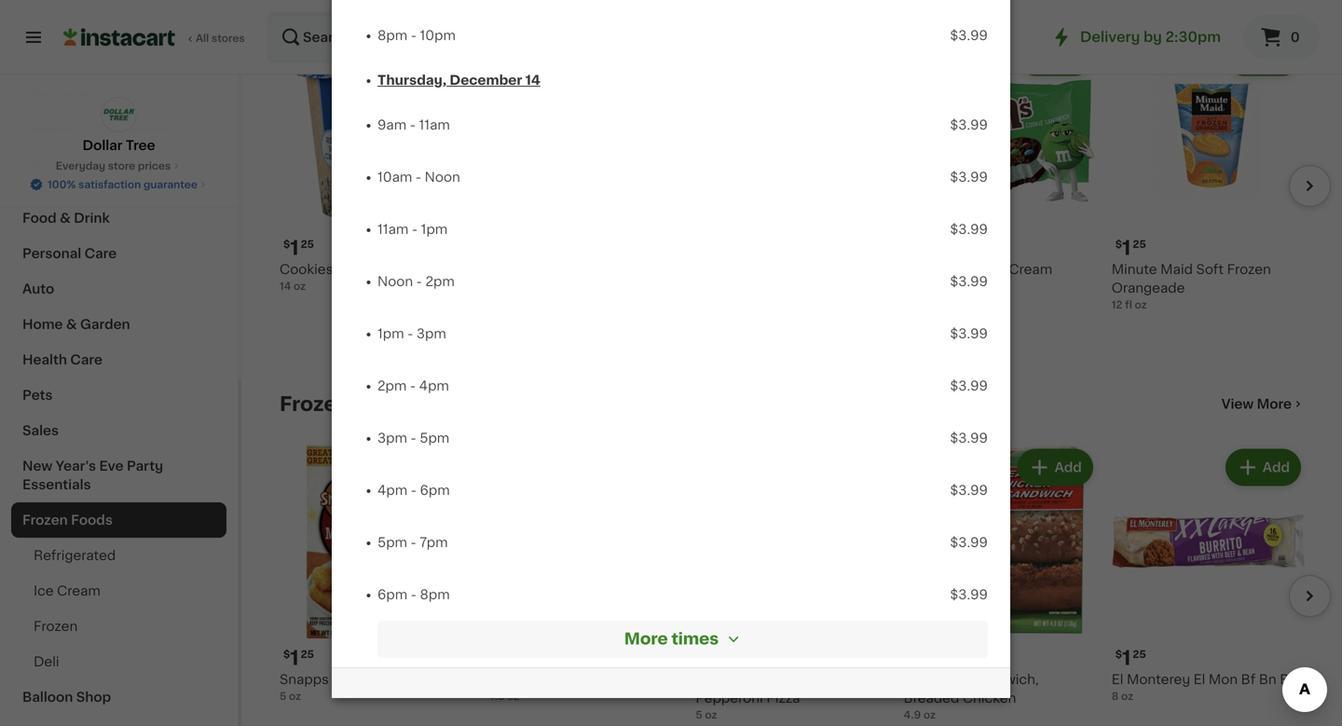 Task type: describe. For each thing, give the bounding box(es) containing it.
more inside more times 
[[625, 632, 668, 647]]

store
[[108, 161, 135, 171]]

1 item carousel region from the top
[[280, 28, 1332, 363]]

balloon shop
[[22, 691, 111, 704]]

apparel & accessories link
[[11, 111, 227, 146]]

delivery by 2:30pm
[[1081, 30, 1222, 44]]

everyday store prices
[[56, 161, 171, 171]]

1 for el monterey el mon bf bn bur
[[1123, 648, 1132, 668]]

0 horizontal spatial 4pm
[[378, 484, 408, 497]]

home for home improvement & hardware
[[22, 158, 63, 171]]

orangeade
[[1112, 282, 1186, 295]]

0 vertical spatial 11am
[[419, 118, 450, 131]]

oz inside cookies & cream 14 oz
[[294, 281, 306, 291]]

1 vertical spatial pizza
[[767, 692, 800, 705]]

- for 7pm
[[411, 536, 417, 549]]

4.6
[[488, 691, 505, 702]]

year's
[[56, 460, 96, 473]]

7pm
[[420, 536, 448, 549]]

1 for snapps mozzarella sticks
[[290, 648, 299, 668]]

satisfaction
[[78, 180, 141, 190]]

thursday,
[[378, 74, 447, 87]]

bites
[[935, 673, 969, 686]]

new year's eve party essentials link
[[11, 449, 227, 503]]

oz inside el monterey el mon bf bn bur 8 oz
[[1122, 691, 1134, 702]]

3pm - 5pm
[[378, 432, 450, 445]]

m&m's mint ice cream sandwich
[[904, 263, 1053, 295]]

$ for cookies & cream
[[283, 239, 290, 249]]

4.9
[[904, 710, 921, 720]]

health care link
[[11, 342, 227, 378]]

90005 button
[[927, 11, 1039, 63]]

frozen inside minute maid soft frozen orangeade 12 fl oz
[[1228, 263, 1272, 276]]

5 inside celeste pizza for one pepperoni pizza 5 oz
[[696, 710, 703, 720]]

2 el from the left
[[1194, 673, 1206, 686]]

monterey
[[1127, 673, 1191, 686]]

view
[[1222, 398, 1254, 411]]

prices
[[138, 161, 171, 171]]

1 for minute maid soft frozen orangeade
[[1123, 238, 1132, 258]]

deli link
[[11, 644, 227, 680]]

1 for 4.6 oz
[[498, 648, 507, 668]]

25 for celeste pizza for one pepperoni pizza
[[717, 649, 731, 660]]

home improvement & hardware link
[[11, 146, 227, 200]]

$ 1 25 for el monterey el mon bf bn bur
[[1116, 648, 1147, 668]]

fast
[[904, 673, 932, 686]]

2 item carousel region from the top
[[280, 438, 1332, 726]]

auto
[[22, 283, 54, 296]]

0 horizontal spatial cream
[[57, 585, 101, 598]]

oz inside snapps mozzarella sticks 5 oz
[[289, 691, 301, 702]]

apparel
[[22, 122, 75, 135]]

garden
[[80, 318, 130, 331]]

tree
[[126, 139, 155, 152]]

10am
[[378, 171, 412, 184]]

cookies & cream 14 oz
[[280, 263, 394, 291]]

add for fast bites sandwich, breaded chicken
[[1055, 461, 1082, 474]]

$ for celeste pizza for one pepperoni pizza
[[700, 649, 707, 660]]

& for apparel & accessories
[[78, 122, 89, 135]]

25 for fast bites sandwich, breaded chicken
[[925, 649, 939, 660]]

home improvement & hardware
[[22, 158, 171, 189]]

all stores
[[196, 33, 245, 43]]

& for cookies & cream 14 oz
[[337, 263, 347, 276]]

guarantee
[[144, 180, 198, 190]]

personal
[[22, 247, 81, 260]]

0 vertical spatial pizza
[[750, 673, 784, 686]]

soft
[[1197, 263, 1224, 276]]

- for noon
[[416, 171, 422, 184]]

- for 5pm
[[411, 432, 417, 445]]

$3.99 for 5pm
[[951, 432, 988, 445]]

1 horizontal spatial 5pm
[[420, 432, 450, 445]]

snapps mozzarella sticks 5 oz
[[280, 673, 445, 702]]

floral link
[[11, 40, 227, 76]]

refrigerated
[[34, 549, 116, 562]]

ice inside the m&m's mint ice cream sandwich
[[986, 263, 1006, 276]]

10am - noon
[[378, 171, 460, 184]]

everyday store prices link
[[56, 159, 182, 173]]

pets
[[22, 389, 53, 402]]

1pm - 3pm
[[378, 327, 447, 340]]

dollar tree
[[82, 139, 155, 152]]

8
[[1112, 691, 1119, 702]]

$3.99 for noon
[[951, 171, 988, 184]]

- for 4pm
[[410, 380, 416, 393]]

hardware
[[22, 176, 88, 189]]

& inside 'home improvement & hardware'
[[160, 158, 171, 171]]

snapps
[[280, 673, 329, 686]]

100%
[[48, 180, 76, 190]]

2pm - 4pm
[[378, 380, 449, 393]]

everyday
[[56, 161, 105, 171]]

by
[[1144, 30, 1163, 44]]

balloon shop link
[[11, 680, 227, 715]]

$3.99 for 2pm
[[951, 275, 988, 288]]

el monterey el mon bf bn bur 8 oz
[[1112, 673, 1303, 702]]

0 horizontal spatial 5pm
[[378, 536, 408, 549]]

view more
[[1222, 398, 1292, 411]]

home & garden
[[22, 318, 130, 331]]

0 horizontal spatial 6pm
[[378, 588, 408, 601]]

- for 1pm
[[412, 223, 418, 236]]

dollar tree logo image
[[101, 97, 137, 132]]

$ for el monterey el mon bf bn bur
[[1116, 649, 1123, 660]]

sales
[[22, 424, 59, 437]]

food & drink link
[[11, 200, 227, 236]]

1 el from the left
[[1112, 673, 1124, 686]]

bn
[[1260, 673, 1277, 686]]

fl
[[1126, 300, 1133, 310]]

floral
[[22, 51, 60, 64]]

cookies
[[280, 263, 333, 276]]

all
[[196, 33, 209, 43]]

0 horizontal spatial 8pm
[[378, 29, 408, 42]]

1 vertical spatial noon
[[378, 275, 413, 288]]

pepperoni
[[696, 692, 764, 705]]

mon
[[1209, 673, 1238, 686]]

$3.99 for 6pm
[[951, 484, 988, 497]]

1 horizontal spatial 1pm
[[421, 223, 448, 236]]

accessories
[[92, 122, 175, 135]]

$3.99 for 11am
[[951, 118, 988, 131]]

1 vertical spatial 1pm
[[378, 327, 404, 340]]

delivery
[[1081, 30, 1141, 44]]

essentials
[[22, 478, 91, 491]]

9am - 11am
[[378, 118, 450, 131]]

personal care link
[[11, 236, 227, 271]]

all stores link
[[63, 11, 246, 63]]


[[727, 632, 741, 647]]

balloon
[[22, 691, 73, 704]]

new year's eve party essentials
[[22, 460, 163, 491]]

delivery by 2:30pm link
[[1051, 26, 1222, 48]]

1 for fast bites sandwich, breaded chicken
[[915, 648, 923, 668]]

ice cream
[[34, 585, 101, 598]]

m&m's
[[904, 263, 950, 276]]

cream inside cookies & cream 14 oz
[[350, 263, 394, 276]]

oz inside celeste pizza for one pepperoni pizza 5 oz
[[705, 710, 718, 720]]

home for home & garden
[[22, 318, 63, 331]]



Task type: vqa. For each thing, say whether or not it's contained in the screenshot.
the rightmost Birds
no



Task type: locate. For each thing, give the bounding box(es) containing it.
1 for cookies & cream
[[290, 238, 299, 258]]

1 vertical spatial 8pm
[[420, 588, 450, 601]]

11am right "9am"
[[419, 118, 450, 131]]

$3.99 for 8pm
[[951, 588, 988, 601]]

1 for celeste pizza for one pepperoni pizza
[[707, 648, 715, 668]]

home up health
[[22, 318, 63, 331]]

1 vertical spatial frozen link
[[11, 609, 227, 644]]

1 horizontal spatial 4pm
[[419, 380, 449, 393]]

- for 11am
[[410, 118, 416, 131]]

apparel & accessories
[[22, 122, 175, 135]]

el left mon
[[1194, 673, 1206, 686]]

$ 1 25 for minute maid soft frozen orangeade
[[1116, 238, 1147, 258]]

more right view
[[1258, 398, 1292, 411]]

& right food
[[60, 212, 71, 225]]

view more link
[[1222, 395, 1306, 414]]

- down 5pm - 7pm
[[411, 588, 417, 601]]

$ 1 25 for snapps mozzarella sticks
[[283, 648, 314, 668]]

100% satisfaction guarantee button
[[29, 173, 209, 192]]

1 up 4.6 oz
[[498, 648, 507, 668]]

4pm up 5pm - 7pm
[[378, 484, 408, 497]]

1 home from the top
[[22, 158, 63, 171]]

1 horizontal spatial 11am
[[419, 118, 450, 131]]

0 vertical spatial 1pm
[[421, 223, 448, 236]]

$ 1 25 up 4.6 oz
[[492, 648, 522, 668]]

refrigerated link
[[11, 538, 227, 574]]

pizza
[[750, 673, 784, 686], [767, 692, 800, 705]]

minute
[[1112, 263, 1158, 276]]

0 horizontal spatial 1pm
[[378, 327, 404, 340]]

- down 11am - 1pm
[[417, 275, 422, 288]]

food & drink
[[22, 212, 110, 225]]

- up 3pm - 5pm
[[410, 380, 416, 393]]

sandwich,
[[972, 673, 1039, 686]]

oz down cookies on the left
[[294, 281, 306, 291]]

more
[[1258, 398, 1292, 411], [625, 632, 668, 647]]

1 horizontal spatial el
[[1194, 673, 1206, 686]]

oz right 8
[[1122, 691, 1134, 702]]

el
[[1112, 673, 1124, 686], [1194, 673, 1206, 686]]

& for home & garden
[[66, 318, 77, 331]]

stores
[[212, 33, 245, 43]]

oz inside minute maid soft frozen orangeade 12 fl oz
[[1135, 300, 1148, 310]]

ice cream link
[[11, 574, 227, 609]]

1 vertical spatial 5
[[696, 710, 703, 720]]

drink
[[74, 212, 110, 225]]

1 vertical spatial 14
[[280, 281, 291, 291]]

$ 1 25 up cookies on the left
[[283, 238, 314, 258]]

1 up cookies on the left
[[290, 238, 299, 258]]

- right "9am"
[[410, 118, 416, 131]]

25 for minute maid soft frozen orangeade
[[1133, 239, 1147, 249]]

item carousel region
[[280, 28, 1332, 363], [280, 438, 1332, 726]]

0 vertical spatial home
[[22, 158, 63, 171]]

$3.99 for 4pm
[[951, 380, 988, 393]]

0 vertical spatial 14
[[526, 74, 541, 87]]

care down the drink
[[85, 247, 117, 260]]

1 horizontal spatial 14
[[526, 74, 541, 87]]

1 $3.99 from the top
[[951, 29, 988, 42]]

5 down pepperoni
[[696, 710, 703, 720]]

product group containing add
[[904, 35, 1097, 330]]

home inside home & garden link
[[22, 318, 63, 331]]

0 horizontal spatial 14
[[280, 281, 291, 291]]

9 $3.99 from the top
[[951, 484, 988, 497]]

1 vertical spatial 2pm
[[378, 380, 407, 393]]

1 up monterey
[[1123, 648, 1132, 668]]

25 for snapps mozzarella sticks
[[301, 649, 314, 660]]

$ 1 25 for 4.6 oz
[[492, 648, 522, 668]]

0 horizontal spatial more
[[625, 632, 668, 647]]

- for 10pm
[[411, 29, 417, 42]]

90005
[[957, 30, 1006, 44]]

5pm up 4pm - 6pm
[[420, 432, 450, 445]]

& inside cookies & cream 14 oz
[[337, 263, 347, 276]]

25 for 4.6 oz
[[509, 649, 522, 660]]

10pm
[[420, 29, 456, 42]]

0 horizontal spatial 11am
[[378, 223, 409, 236]]

6pm - 8pm
[[378, 588, 450, 601]]

1 up snapps
[[290, 648, 299, 668]]

add button for fast bites sandwich, breaded chicken
[[1020, 451, 1092, 485]]

2 horizontal spatial cream
[[1009, 263, 1053, 276]]

electronics
[[22, 87, 99, 100]]

1 horizontal spatial frozen link
[[280, 393, 350, 416]]

1 horizontal spatial 8pm
[[420, 588, 450, 601]]

sandwich
[[904, 282, 968, 295]]

1 vertical spatial item carousel region
[[280, 438, 1332, 726]]

$ 1 25 for fast bites sandwich, breaded chicken
[[908, 648, 939, 668]]

noon up 1pm - 3pm
[[378, 275, 413, 288]]

1 horizontal spatial 5
[[696, 710, 703, 720]]

4pm up 3pm - 5pm
[[419, 380, 449, 393]]

0 horizontal spatial noon
[[378, 275, 413, 288]]

- for 8pm
[[411, 588, 417, 601]]

instacart logo image
[[63, 26, 175, 48]]

25 down 
[[717, 649, 731, 660]]

1 horizontal spatial more
[[1258, 398, 1292, 411]]

1 horizontal spatial 2pm
[[426, 275, 455, 288]]

5 inside snapps mozzarella sticks 5 oz
[[280, 691, 287, 702]]

14 down cookies on the left
[[280, 281, 291, 291]]

12
[[1112, 300, 1123, 310]]

frozen foods link
[[11, 503, 227, 538]]

14 inside cookies & cream 14 oz
[[280, 281, 291, 291]]

improvement
[[66, 158, 157, 171]]

None search field
[[267, 11, 696, 63]]

25 for cookies & cream
[[301, 239, 314, 249]]

0 vertical spatial 8pm
[[378, 29, 408, 42]]

cream down $1.25 element
[[1009, 263, 1053, 276]]

25 for el monterey el mon bf bn bur
[[1133, 649, 1147, 660]]

$3.99 for 7pm
[[951, 536, 988, 549]]

$ 1 25 up snapps
[[283, 648, 314, 668]]

$ 1 25 up "celeste"
[[700, 648, 731, 668]]

10 $3.99 from the top
[[951, 536, 988, 549]]

25
[[301, 239, 314, 249], [1133, 239, 1147, 249], [301, 649, 314, 660], [717, 649, 731, 660], [509, 649, 522, 660], [925, 649, 939, 660], [1133, 649, 1147, 660]]

- for 3pm
[[408, 327, 413, 340]]

11am
[[419, 118, 450, 131], [378, 223, 409, 236]]

6 $3.99 from the top
[[951, 327, 988, 340]]

- for 6pm
[[411, 484, 417, 497]]

home
[[22, 158, 63, 171], [22, 318, 63, 331]]

m&m's mint ice cream sandwich button
[[904, 35, 1097, 330]]

$ up fast
[[908, 649, 915, 660]]

ice down $1.25 element
[[986, 263, 1006, 276]]

25 up cookies on the left
[[301, 239, 314, 249]]

6pm
[[420, 484, 450, 497], [378, 588, 408, 601]]

care for personal care
[[85, 247, 117, 260]]

for
[[787, 673, 805, 686]]

8pm down "7pm"
[[420, 588, 450, 601]]

sticks
[[405, 673, 445, 686]]

25 up snapps
[[301, 649, 314, 660]]

4 $3.99 from the top
[[951, 223, 988, 236]]

care down home & garden at the left top of page
[[70, 353, 103, 366]]

25 up minute
[[1133, 239, 1147, 249]]

oz
[[294, 281, 306, 291], [1135, 300, 1148, 310], [289, 691, 301, 702], [507, 691, 520, 702], [1122, 691, 1134, 702], [705, 710, 718, 720], [924, 710, 936, 720]]

& up guarantee
[[160, 158, 171, 171]]

$3.99 for 1pm
[[951, 223, 988, 236]]

$ 1 25 for cookies & cream
[[283, 238, 314, 258]]

3pm down 2pm - 4pm
[[378, 432, 407, 445]]

mozzarella
[[332, 673, 402, 686]]

5 $3.99 from the top
[[951, 275, 988, 288]]

home up hardware in the left of the page
[[22, 158, 63, 171]]

1 up fast
[[915, 648, 923, 668]]

2pm
[[426, 275, 455, 288], [378, 380, 407, 393]]

25 up monterey
[[1133, 649, 1147, 660]]

1 horizontal spatial 3pm
[[417, 327, 447, 340]]

el up 8
[[1112, 673, 1124, 686]]

1 horizontal spatial noon
[[425, 171, 460, 184]]

dollar
[[82, 139, 123, 152]]

home & garden link
[[11, 307, 227, 342]]

oz right 4.6
[[507, 691, 520, 702]]

5 down snapps
[[280, 691, 287, 702]]

$ down times
[[700, 649, 707, 660]]

december
[[450, 74, 523, 87]]

0 vertical spatial 3pm
[[417, 327, 447, 340]]

8 $3.99 from the top
[[951, 432, 988, 445]]

pizza down for at the right of page
[[767, 692, 800, 705]]

1pm down 10am - noon
[[421, 223, 448, 236]]

9am
[[378, 118, 407, 131]]

- for 2pm
[[417, 275, 422, 288]]

foods
[[71, 514, 113, 527]]

8pm - 10pm
[[378, 29, 456, 42]]

$ for 4.6 oz
[[492, 649, 498, 660]]

deli
[[34, 656, 59, 669]]

7 $3.99 from the top
[[951, 380, 988, 393]]

$ for snapps mozzarella sticks
[[283, 649, 290, 660]]

care inside health care link
[[70, 353, 103, 366]]

25 up 4.6 oz
[[509, 649, 522, 660]]

25 up fast
[[925, 649, 939, 660]]

ice down refrigerated
[[34, 585, 54, 598]]

- left 10pm
[[411, 29, 417, 42]]

$ up cookies on the left
[[283, 239, 290, 249]]

oz right fl
[[1135, 300, 1148, 310]]

5
[[280, 691, 287, 702], [696, 710, 703, 720]]

$3.99
[[951, 29, 988, 42], [951, 118, 988, 131], [951, 171, 988, 184], [951, 223, 988, 236], [951, 275, 988, 288], [951, 327, 988, 340], [951, 380, 988, 393], [951, 432, 988, 445], [951, 484, 988, 497], [951, 536, 988, 549], [951, 588, 988, 601]]

$3.99 for 3pm
[[951, 327, 988, 340]]

$ 1 25 up minute
[[1116, 238, 1147, 258]]

$ up 4.6
[[492, 649, 498, 660]]

0 vertical spatial 5pm
[[420, 432, 450, 445]]

2pm down 11am - 1pm
[[426, 275, 455, 288]]

thursday, december 14
[[378, 74, 541, 87]]

1 up "celeste"
[[707, 648, 715, 668]]

0 vertical spatial frozen link
[[280, 393, 350, 416]]

auto link
[[11, 271, 227, 307]]

1 vertical spatial 11am
[[378, 223, 409, 236]]

1
[[290, 238, 299, 258], [1123, 238, 1132, 258], [290, 648, 299, 668], [707, 648, 715, 668], [498, 648, 507, 668], [915, 648, 923, 668], [1123, 648, 1132, 668]]

0 vertical spatial item carousel region
[[280, 28, 1332, 363]]

care
[[85, 247, 117, 260], [70, 353, 103, 366]]

3pm down noon - 2pm
[[417, 327, 447, 340]]

14
[[526, 74, 541, 87], [280, 281, 291, 291]]

3pm
[[417, 327, 447, 340], [378, 432, 407, 445]]

1 vertical spatial 5pm
[[378, 536, 408, 549]]

2pm down 1pm - 3pm
[[378, 380, 407, 393]]

11 $3.99 from the top
[[951, 588, 988, 601]]

cream down 11am - 1pm
[[350, 263, 394, 276]]

0 horizontal spatial frozen link
[[11, 609, 227, 644]]

$ 1 25
[[283, 238, 314, 258], [1116, 238, 1147, 258], [283, 648, 314, 668], [700, 648, 731, 668], [492, 648, 522, 668], [908, 648, 939, 668], [1116, 648, 1147, 668]]

2 $3.99 from the top
[[951, 118, 988, 131]]

noon right 10am
[[425, 171, 460, 184]]

add button for m&m's mint ice cream sandwich
[[1020, 41, 1092, 74]]

$ 1 25 up fast
[[908, 648, 939, 668]]

breaded
[[904, 692, 960, 705]]

5pm left "7pm"
[[378, 536, 408, 549]]

- left "7pm"
[[411, 536, 417, 549]]

$ up snapps
[[283, 649, 290, 660]]

food
[[22, 212, 57, 225]]

- right 10am
[[416, 171, 422, 184]]

8pm
[[378, 29, 408, 42], [420, 588, 450, 601]]

minute maid soft frozen orangeade 12 fl oz
[[1112, 263, 1272, 310]]

more left times
[[625, 632, 668, 647]]

new
[[22, 460, 52, 473]]

0 horizontal spatial 5
[[280, 691, 287, 702]]

5pm - 7pm
[[378, 536, 448, 549]]

$ up minute
[[1116, 239, 1123, 249]]

1 horizontal spatial 6pm
[[420, 484, 450, 497]]

dollar tree link
[[82, 97, 155, 155]]

1 vertical spatial home
[[22, 318, 63, 331]]

mint
[[953, 263, 983, 276]]

care inside personal care link
[[85, 247, 117, 260]]

- up noon - 2pm
[[412, 223, 418, 236]]

0 vertical spatial 2pm
[[426, 275, 455, 288]]

1 vertical spatial care
[[70, 353, 103, 366]]

0 horizontal spatial 3pm
[[378, 432, 407, 445]]

oz inside fast bites sandwich, breaded chicken 4.9 oz
[[924, 710, 936, 720]]

- down 2pm - 4pm
[[411, 432, 417, 445]]

0 vertical spatial 5
[[280, 691, 287, 702]]

8pm left 10pm
[[378, 29, 408, 42]]

add inside product group
[[1055, 51, 1082, 64]]

$ up 8
[[1116, 649, 1123, 660]]

health care
[[22, 353, 103, 366]]

cream inside the m&m's mint ice cream sandwich
[[1009, 263, 1053, 276]]

1pm up 2pm - 4pm
[[378, 327, 404, 340]]

home inside 'home improvement & hardware'
[[22, 158, 63, 171]]

cream down refrigerated
[[57, 585, 101, 598]]

$3.99 for 10pm
[[951, 29, 988, 42]]

0 vertical spatial 4pm
[[419, 380, 449, 393]]

0 horizontal spatial 2pm
[[378, 380, 407, 393]]

3 $3.99 from the top
[[951, 171, 988, 184]]

0 vertical spatial ice
[[986, 263, 1006, 276]]

& right cookies on the left
[[337, 263, 347, 276]]

6pm up "7pm"
[[420, 484, 450, 497]]

oz down snapps
[[289, 691, 301, 702]]

product group
[[280, 35, 473, 294], [904, 35, 1097, 330], [1112, 35, 1306, 312], [280, 445, 473, 704], [904, 445, 1097, 723], [1112, 445, 1306, 704]]

health
[[22, 353, 67, 366]]

0 vertical spatial care
[[85, 247, 117, 260]]

fast bites sandwich, breaded chicken 4.9 oz
[[904, 673, 1039, 720]]

& up dollar on the left top of page
[[78, 122, 89, 135]]

pizza left for at the right of page
[[750, 673, 784, 686]]

14 right december on the left of page
[[526, 74, 541, 87]]

bf
[[1242, 673, 1256, 686]]

1 vertical spatial more
[[625, 632, 668, 647]]

2 home from the top
[[22, 318, 63, 331]]

0 vertical spatial 6pm
[[420, 484, 450, 497]]

oz down breaded
[[924, 710, 936, 720]]

0 vertical spatial more
[[1258, 398, 1292, 411]]

$1.25 element
[[904, 236, 1097, 260]]

add for minute maid soft frozen orangeade
[[1263, 51, 1291, 64]]

oz down pepperoni
[[705, 710, 718, 720]]

0 horizontal spatial ice
[[34, 585, 54, 598]]

0 horizontal spatial el
[[1112, 673, 1124, 686]]

6pm down 5pm - 7pm
[[378, 588, 408, 601]]

&
[[78, 122, 89, 135], [160, 158, 171, 171], [60, 212, 71, 225], [337, 263, 347, 276], [66, 318, 77, 331]]

$ for fast bites sandwich, breaded chicken
[[908, 649, 915, 660]]

personal care
[[22, 247, 117, 260]]

add button for minute maid soft frozen orangeade
[[1228, 41, 1300, 74]]

$ 1 25 up monterey
[[1116, 648, 1147, 668]]

11am down 10am
[[378, 223, 409, 236]]

1 up minute
[[1123, 238, 1132, 258]]

1 vertical spatial 3pm
[[378, 432, 407, 445]]

$ for minute maid soft frozen orangeade
[[1116, 239, 1123, 249]]

1 vertical spatial ice
[[34, 585, 54, 598]]

- up 2pm - 4pm
[[408, 327, 413, 340]]

eve
[[99, 460, 124, 473]]

1 horizontal spatial ice
[[986, 263, 1006, 276]]

chicken
[[963, 692, 1017, 705]]

add button for el monterey el mon bf bn bur
[[1228, 451, 1300, 485]]

1 horizontal spatial cream
[[350, 263, 394, 276]]

0 button
[[1244, 15, 1320, 60]]

& left 'garden'
[[66, 318, 77, 331]]

& for food & drink
[[60, 212, 71, 225]]

0 vertical spatial noon
[[425, 171, 460, 184]]

care for health care
[[70, 353, 103, 366]]

1 vertical spatial 4pm
[[378, 484, 408, 497]]

$ 1 25 for celeste pizza for one pepperoni pizza
[[700, 648, 731, 668]]

celeste
[[696, 673, 747, 686]]

add for el monterey el mon bf bn bur
[[1263, 461, 1291, 474]]

1 vertical spatial 6pm
[[378, 588, 408, 601]]

- down 3pm - 5pm
[[411, 484, 417, 497]]

shop
[[76, 691, 111, 704]]



